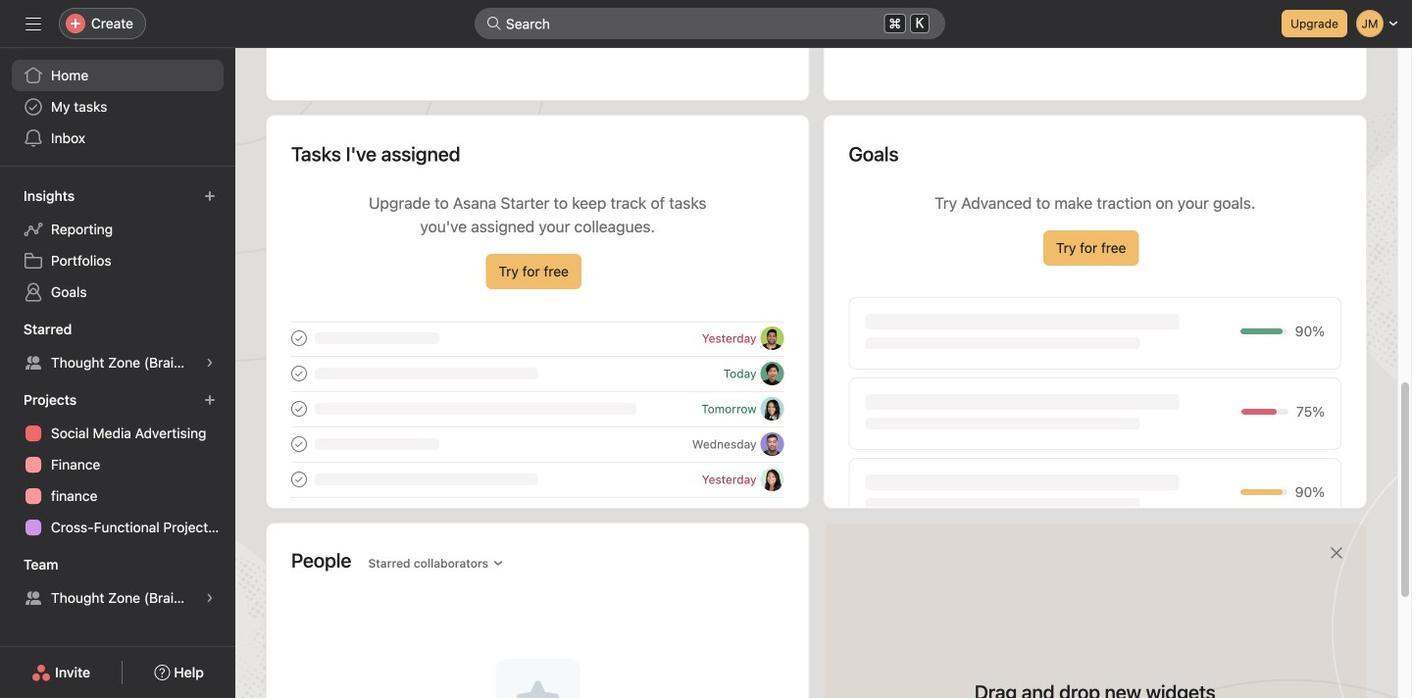 Task type: describe. For each thing, give the bounding box(es) containing it.
prominent image
[[487, 16, 502, 31]]

Search tasks, projects, and more text field
[[475, 8, 946, 39]]

hide sidebar image
[[26, 16, 41, 31]]

new project or portfolio image
[[204, 394, 216, 406]]

starred element
[[0, 312, 235, 383]]

teams element
[[0, 547, 235, 618]]



Task type: vqa. For each thing, say whether or not it's contained in the screenshot.
"[Example] Evaluate new email marketing platform" cell's Mark complete option
no



Task type: locate. For each thing, give the bounding box(es) containing it.
None field
[[475, 8, 946, 39]]

see details, thought zone (brainstorm space) image for "teams" element on the left
[[204, 592, 216, 604]]

0 vertical spatial see details, thought zone (brainstorm space) image
[[204, 357, 216, 369]]

see details, thought zone (brainstorm space) image for starred element
[[204, 357, 216, 369]]

1 see details, thought zone (brainstorm space) image from the top
[[204, 357, 216, 369]]

see details, thought zone (brainstorm space) image
[[204, 357, 216, 369], [204, 592, 216, 604]]

see details, thought zone (brainstorm space) image inside starred element
[[204, 357, 216, 369]]

global element
[[0, 48, 235, 166]]

see details, thought zone (brainstorm space) image inside "teams" element
[[204, 592, 216, 604]]

1 vertical spatial see details, thought zone (brainstorm space) image
[[204, 592, 216, 604]]

projects element
[[0, 383, 235, 547]]

new insights image
[[204, 190, 216, 202]]

2 see details, thought zone (brainstorm space) image from the top
[[204, 592, 216, 604]]

insights element
[[0, 179, 235, 312]]

dismiss image
[[1329, 545, 1345, 561]]



